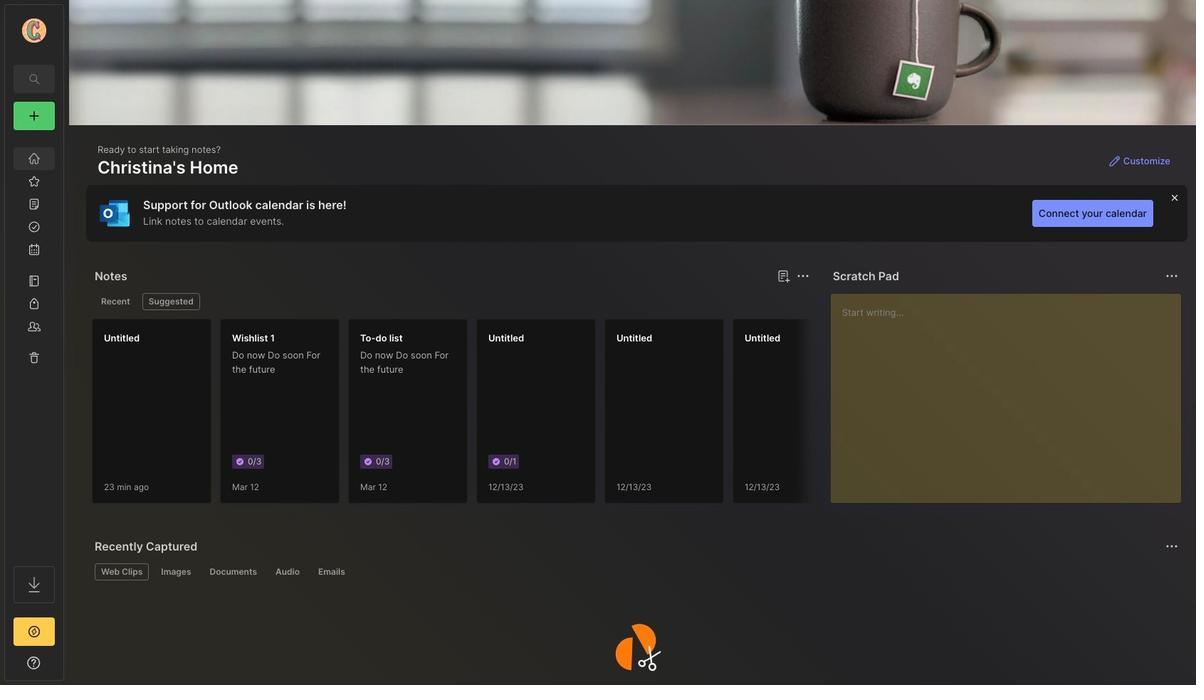 Task type: locate. For each thing, give the bounding box(es) containing it.
account image
[[22, 19, 46, 43]]

tab
[[95, 293, 137, 310], [142, 293, 200, 310], [95, 564, 149, 581], [155, 564, 198, 581], [203, 564, 263, 581], [269, 564, 306, 581], [312, 564, 352, 581]]

1 vertical spatial tab list
[[95, 564, 1176, 581]]

more actions image
[[794, 268, 811, 285], [1163, 268, 1180, 285], [1163, 538, 1180, 555]]

More actions field
[[793, 266, 813, 286], [1162, 266, 1182, 286], [1162, 537, 1182, 557]]

row group
[[92, 319, 1117, 513]]

tab list
[[95, 293, 807, 310], [95, 564, 1176, 581]]

upgrade image
[[26, 624, 43, 641]]

2 tab list from the top
[[95, 564, 1176, 581]]

main element
[[0, 0, 68, 686]]

tree
[[5, 139, 63, 554]]

0 vertical spatial tab list
[[95, 293, 807, 310]]

Account field
[[5, 16, 63, 45]]

WHAT'S NEW field
[[5, 652, 63, 675]]

home image
[[27, 152, 41, 166]]

1 tab list from the top
[[95, 293, 807, 310]]



Task type: vqa. For each thing, say whether or not it's contained in the screenshot.
right 5
no



Task type: describe. For each thing, give the bounding box(es) containing it.
tree inside main element
[[5, 139, 63, 554]]

click to expand image
[[62, 659, 73, 676]]

Start writing… text field
[[842, 294, 1180, 492]]

edit search image
[[26, 70, 43, 88]]



